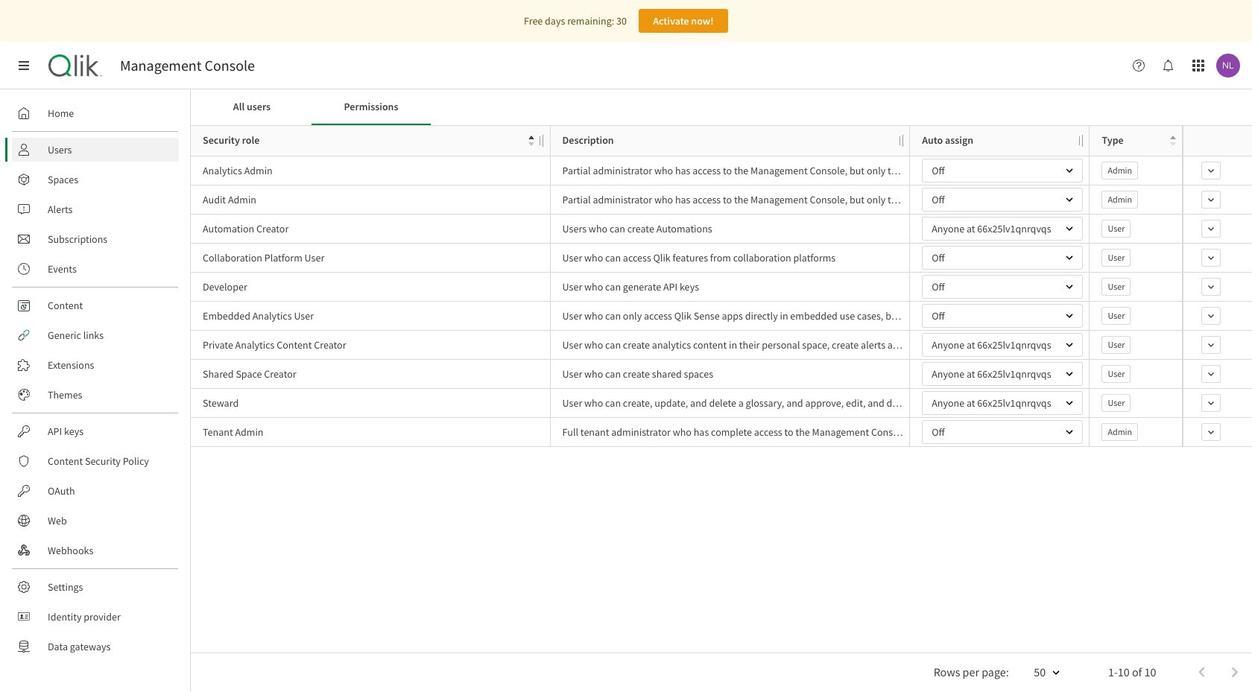 Task type: describe. For each thing, give the bounding box(es) containing it.
user who can create, update, and delete a glossary, and approve, edit, and delete terms element
[[562, 396, 903, 411]]

partial administrator who has access to the management console, but only to events element
[[562, 192, 903, 207]]

navigation pane element
[[0, 95, 190, 665]]

management console element
[[120, 57, 255, 75]]



Task type: locate. For each thing, give the bounding box(es) containing it.
user who can create analytics content in their personal space, create alerts and subscription reports element
[[562, 338, 903, 353]]

full tenant administrator who has complete access to the management console to manage and administer the tenant element
[[562, 425, 903, 440]]

noah lott image
[[1216, 54, 1240, 78]]

partial administrator who has access to the management console, but only to the areas of governance and content element
[[562, 163, 903, 178]]

user who can only access qlik sense apps directly in embedded use cases, blocking access to the hub and other interfaces. element
[[562, 309, 903, 323]]

tab list
[[192, 89, 1251, 125]]

None field
[[922, 159, 1083, 183], [922, 188, 1083, 212], [922, 217, 1083, 241], [922, 246, 1083, 270], [922, 275, 1083, 299], [922, 304, 1083, 328], [922, 333, 1083, 357], [922, 362, 1083, 386], [922, 391, 1083, 415], [922, 420, 1083, 444], [922, 159, 1083, 183], [922, 188, 1083, 212], [922, 217, 1083, 241], [922, 246, 1083, 270], [922, 275, 1083, 299], [922, 304, 1083, 328], [922, 333, 1083, 357], [922, 362, 1083, 386], [922, 391, 1083, 415], [922, 420, 1083, 444]]

close sidebar menu image
[[18, 60, 30, 72]]



Task type: vqa. For each thing, say whether or not it's contained in the screenshot.
Partial administrator who has access to the Management Console, but only to the areas of governance and content 'element'
yes



